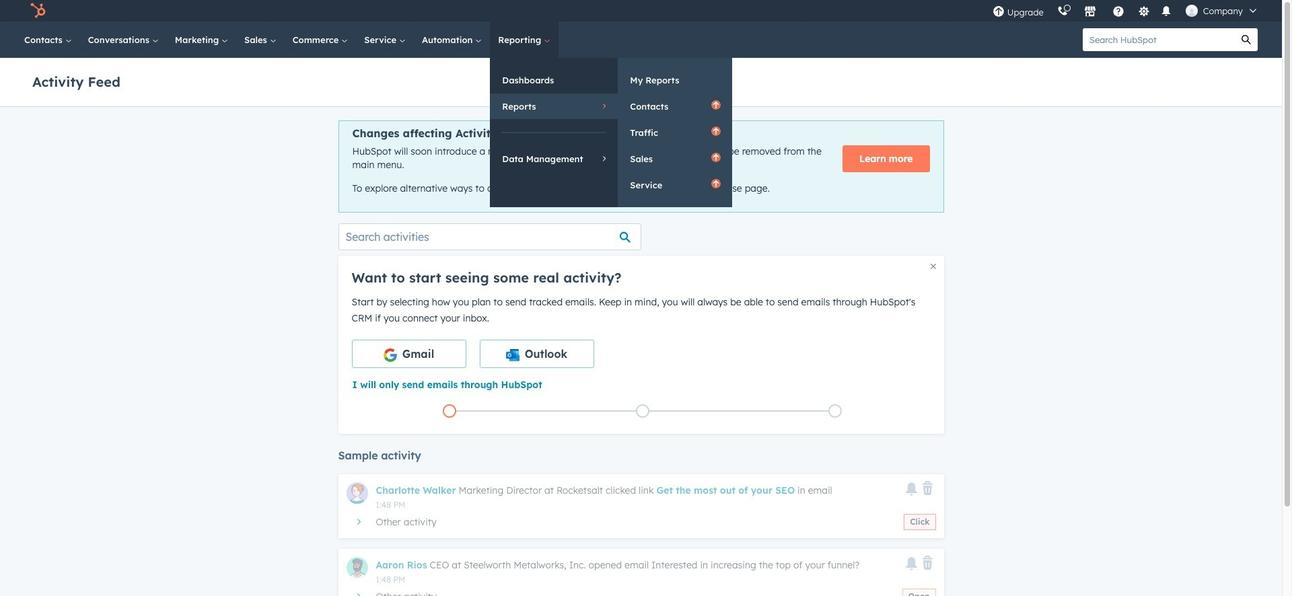 Task type: vqa. For each thing, say whether or not it's contained in the screenshot.
AM associated with 7:45 Am "button"
no



Task type: describe. For each thing, give the bounding box(es) containing it.
onboarding.steps.finalstep.title image
[[832, 408, 839, 416]]

onboarding.steps.sendtrackedemailingmail.title image
[[639, 408, 646, 416]]

close image
[[931, 264, 936, 269]]

jacob simon image
[[1186, 5, 1198, 17]]

marketplaces image
[[1084, 6, 1096, 18]]



Task type: locate. For each thing, give the bounding box(es) containing it.
None checkbox
[[352, 340, 466, 368], [480, 340, 594, 368], [352, 340, 466, 368], [480, 340, 594, 368]]

Search activities search field
[[338, 223, 641, 250]]

reporting menu
[[490, 58, 733, 207]]

Search HubSpot search field
[[1083, 28, 1235, 51]]

list
[[353, 402, 932, 421]]

menu
[[986, 0, 1266, 22]]



